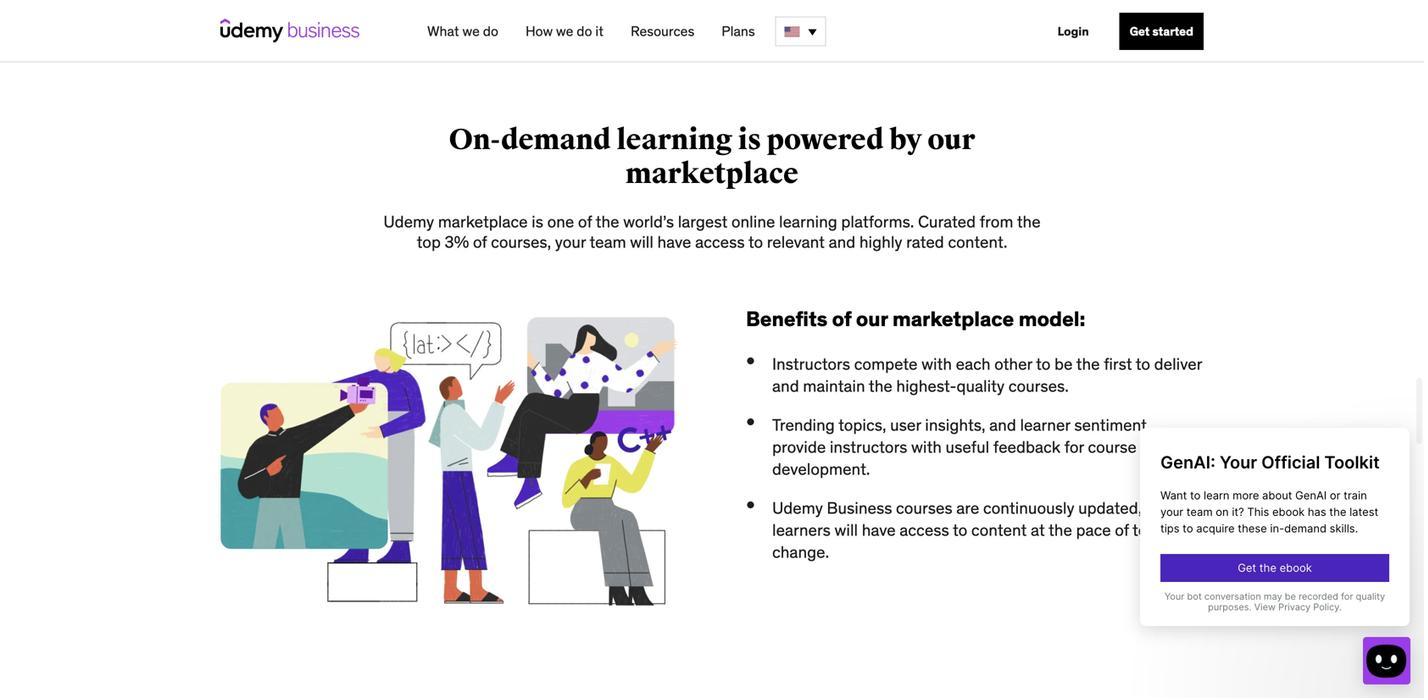 Task type: locate. For each thing, give the bounding box(es) containing it.
will
[[630, 232, 654, 252], [835, 520, 858, 541]]

1 horizontal spatial udemy
[[773, 498, 823, 518]]

with inside instructors compete with each other to be the first to deliver and maintain the highest-quality courses.
[[922, 354, 952, 374]]

do for how we do it
[[577, 22, 592, 40]]

1 vertical spatial and
[[773, 376, 799, 396]]

is inside the on-demand learning is powered by our marketplace
[[738, 123, 762, 158]]

1 vertical spatial with
[[912, 437, 942, 457]]

of
[[578, 212, 592, 232], [473, 232, 487, 252], [832, 307, 852, 332], [1115, 520, 1129, 541]]

3%
[[445, 232, 469, 252]]

content.
[[948, 232, 1008, 252]]

and inside instructors compete with each other to be the first to deliver and maintain the highest-quality courses.
[[773, 376, 799, 396]]

how we do it button
[[519, 16, 611, 47]]

highly
[[860, 232, 903, 252]]

pace
[[1076, 520, 1111, 541]]

is left powered
[[738, 123, 762, 158]]

0 vertical spatial our
[[928, 123, 976, 158]]

0 horizontal spatial udemy
[[384, 212, 434, 232]]

with down user
[[912, 437, 942, 457]]

business
[[827, 498, 892, 518]]

udemy business courses are continuously updated, so learners will have access to content at the pace of tech change.
[[773, 498, 1165, 563]]

2 we from the left
[[556, 22, 574, 40]]

and left highly
[[829, 232, 856, 252]]

feedback
[[994, 437, 1061, 457]]

on-
[[449, 123, 501, 158]]

1 horizontal spatial we
[[556, 22, 574, 40]]

access right world's
[[695, 232, 745, 252]]

1 vertical spatial access
[[900, 520, 950, 541]]

0 vertical spatial learning
[[617, 123, 733, 158]]

have right team
[[658, 232, 692, 252]]

courses.
[[1009, 376, 1069, 396]]

1 vertical spatial will
[[835, 520, 858, 541]]

instructors compete with each other to be the first to deliver and maintain the highest-quality courses.
[[773, 354, 1202, 396]]

0 horizontal spatial access
[[695, 232, 745, 252]]

udemy
[[384, 212, 434, 232], [773, 498, 823, 518]]

udemy inside udemy business courses are continuously updated, so learners will have access to content at the pace of tech change.
[[773, 498, 823, 518]]

login button
[[1048, 13, 1100, 50]]

1 horizontal spatial do
[[577, 22, 592, 40]]

0 vertical spatial have
[[658, 232, 692, 252]]

the right at
[[1049, 520, 1073, 541]]

our up 'compete'
[[856, 307, 888, 332]]

we
[[463, 22, 480, 40], [556, 22, 574, 40]]

first
[[1104, 354, 1132, 374]]

get
[[1130, 24, 1150, 39]]

0 vertical spatial will
[[630, 232, 654, 252]]

learner
[[1020, 415, 1071, 435]]

it
[[596, 22, 604, 40]]

access down courses
[[900, 520, 950, 541]]

0 vertical spatial and
[[829, 232, 856, 252]]

what we do button
[[421, 16, 505, 47]]

1 horizontal spatial marketplace
[[626, 157, 799, 192]]

the
[[596, 212, 620, 232], [1017, 212, 1041, 232], [1077, 354, 1100, 374], [869, 376, 893, 396], [1049, 520, 1073, 541]]

change.
[[773, 542, 829, 563]]

1 vertical spatial marketplace
[[438, 212, 528, 232]]

0 vertical spatial udemy
[[384, 212, 434, 232]]

1 horizontal spatial is
[[738, 123, 762, 158]]

is
[[738, 123, 762, 158], [532, 212, 544, 232]]

to
[[749, 232, 763, 252], [1036, 354, 1051, 374], [1136, 354, 1151, 374], [953, 520, 968, 541]]

access inside udemy business courses are continuously updated, so learners will have access to content at the pace of tech change.
[[900, 520, 950, 541]]

udemy marketplace is one of the world's largest online learning platforms. curated from the top 3% of courses, your team will have access to relevant and highly rated content.
[[384, 212, 1041, 252]]

access
[[695, 232, 745, 252], [900, 520, 950, 541]]

compete
[[854, 354, 918, 374]]

0 horizontal spatial learning
[[617, 123, 733, 158]]

get started link
[[1120, 13, 1204, 50]]

marketplace up each
[[893, 307, 1015, 332]]

learning
[[617, 123, 733, 158], [779, 212, 838, 232]]

user
[[890, 415, 921, 435]]

team
[[590, 232, 626, 252]]

2 vertical spatial and
[[990, 415, 1017, 435]]

we right what
[[463, 22, 480, 40]]

0 horizontal spatial our
[[856, 307, 888, 332]]

maintain
[[803, 376, 866, 396]]

of right 3%
[[473, 232, 487, 252]]

1 horizontal spatial learning
[[779, 212, 838, 232]]

platforms.
[[842, 212, 914, 232]]

curated
[[918, 212, 976, 232]]

udemy up learners
[[773, 498, 823, 518]]

and down instructors
[[773, 376, 799, 396]]

0 vertical spatial marketplace
[[626, 157, 799, 192]]

marketplace up largest
[[626, 157, 799, 192]]

do
[[483, 22, 499, 40], [577, 22, 592, 40]]

instructors
[[830, 437, 908, 457]]

of down updated,
[[1115, 520, 1129, 541]]

1 we from the left
[[463, 22, 480, 40]]

with
[[922, 354, 952, 374], [912, 437, 942, 457]]

will right team
[[630, 232, 654, 252]]

1 horizontal spatial our
[[928, 123, 976, 158]]

marketplace inside udemy marketplace is one of the world's largest online learning platforms. curated from the top 3% of courses, your team will have access to relevant and highly rated content.
[[438, 212, 528, 232]]

benefits of our marketplace model:
[[746, 307, 1086, 332]]

0 horizontal spatial and
[[773, 376, 799, 396]]

courses,
[[491, 232, 551, 252]]

of up instructors
[[832, 307, 852, 332]]

is left one
[[532, 212, 544, 232]]

with inside 'trending topics, user insights, and learner sentiment provide instructors with useful feedback for course development.'
[[912, 437, 942, 457]]

0 horizontal spatial do
[[483, 22, 499, 40]]

0 vertical spatial access
[[695, 232, 745, 252]]

development.
[[773, 459, 870, 479]]

0 horizontal spatial marketplace
[[438, 212, 528, 232]]

sentiment
[[1075, 415, 1147, 435]]

marketplace left one
[[438, 212, 528, 232]]

have
[[658, 232, 692, 252], [862, 520, 896, 541]]

our
[[928, 123, 976, 158], [856, 307, 888, 332]]

2 horizontal spatial and
[[990, 415, 1017, 435]]

by
[[890, 123, 922, 158]]

deliver
[[1155, 354, 1202, 374]]

1 vertical spatial learning
[[779, 212, 838, 232]]

do left it
[[577, 22, 592, 40]]

to down the are at bottom right
[[953, 520, 968, 541]]

0 vertical spatial with
[[922, 354, 952, 374]]

to inside udemy business courses are continuously updated, so learners will have access to content at the pace of tech change.
[[953, 520, 968, 541]]

1 horizontal spatial and
[[829, 232, 856, 252]]

our right by on the top
[[928, 123, 976, 158]]

will down business
[[835, 520, 858, 541]]

1 horizontal spatial have
[[862, 520, 896, 541]]

1 horizontal spatial access
[[900, 520, 950, 541]]

0 horizontal spatial is
[[532, 212, 544, 232]]

0 vertical spatial is
[[738, 123, 762, 158]]

1 vertical spatial have
[[862, 520, 896, 541]]

do inside popup button
[[577, 22, 592, 40]]

0 horizontal spatial will
[[630, 232, 654, 252]]

will inside udemy business courses are continuously updated, so learners will have access to content at the pace of tech change.
[[835, 520, 858, 541]]

and
[[829, 232, 856, 252], [773, 376, 799, 396], [990, 415, 1017, 435]]

powered
[[767, 123, 884, 158]]

1 vertical spatial udemy
[[773, 498, 823, 518]]

have down business
[[862, 520, 896, 541]]

are
[[957, 498, 980, 518]]

content
[[972, 520, 1027, 541]]

with up highest-
[[922, 354, 952, 374]]

0 horizontal spatial we
[[463, 22, 480, 40]]

2 do from the left
[[577, 22, 592, 40]]

your
[[555, 232, 586, 252]]

plans
[[722, 22, 755, 40]]

to left be
[[1036, 354, 1051, 374]]

1 do from the left
[[483, 22, 499, 40]]

we for how
[[556, 22, 574, 40]]

the left world's
[[596, 212, 620, 232]]

at
[[1031, 520, 1045, 541]]

marketplace
[[626, 157, 799, 192], [438, 212, 528, 232], [893, 307, 1015, 332]]

what we do
[[427, 22, 499, 40]]

and up feedback
[[990, 415, 1017, 435]]

we right how
[[556, 22, 574, 40]]

we inside what we do dropdown button
[[463, 22, 480, 40]]

udemy left 3%
[[384, 212, 434, 232]]

online
[[732, 212, 775, 232]]

do inside dropdown button
[[483, 22, 499, 40]]

instructors
[[773, 354, 851, 374]]

for
[[1065, 437, 1084, 457]]

1 horizontal spatial will
[[835, 520, 858, 541]]

do right what
[[483, 22, 499, 40]]

udemy inside udemy marketplace is one of the world's largest online learning platforms. curated from the top 3% of courses, your team will have access to relevant and highly rated content.
[[384, 212, 434, 232]]

menu navigation
[[414, 0, 1204, 63]]

1 vertical spatial is
[[532, 212, 544, 232]]

2 vertical spatial marketplace
[[893, 307, 1015, 332]]

0 horizontal spatial have
[[658, 232, 692, 252]]

we inside how we do it popup button
[[556, 22, 574, 40]]

to left relevant
[[749, 232, 763, 252]]



Task type: describe. For each thing, give the bounding box(es) containing it.
marketplace inside the on-demand learning is powered by our marketplace
[[626, 157, 799, 192]]

have inside udemy business courses are continuously updated, so learners will have access to content at the pace of tech change.
[[862, 520, 896, 541]]

trending
[[773, 415, 835, 435]]

plans button
[[715, 16, 762, 47]]

courses
[[896, 498, 953, 518]]

be
[[1055, 354, 1073, 374]]

do for what we do
[[483, 22, 499, 40]]

benefits
[[746, 307, 828, 332]]

the inside udemy business courses are continuously updated, so learners will have access to content at the pace of tech change.
[[1049, 520, 1073, 541]]

1 vertical spatial our
[[856, 307, 888, 332]]

learning inside the on-demand learning is powered by our marketplace
[[617, 123, 733, 158]]

how
[[526, 22, 553, 40]]

we for what
[[463, 22, 480, 40]]

learners
[[773, 520, 831, 541]]

trending topics, user insights, and learner sentiment provide instructors with useful feedback for course development.
[[773, 415, 1147, 479]]

on-demand learning is powered by our marketplace
[[449, 123, 976, 192]]

access inside udemy marketplace is one of the world's largest online learning platforms. curated from the top 3% of courses, your team will have access to relevant and highly rated content.
[[695, 232, 745, 252]]

of right one
[[578, 212, 592, 232]]

the right from
[[1017, 212, 1041, 232]]

rated
[[907, 232, 944, 252]]

highest-
[[897, 376, 957, 396]]

one
[[547, 212, 574, 232]]

and inside udemy marketplace is one of the world's largest online learning platforms. curated from the top 3% of courses, your team will have access to relevant and highly rated content.
[[829, 232, 856, 252]]

what
[[427, 22, 459, 40]]

udemy for udemy business courses are continuously updated, so learners will have access to content at the pace of tech change.
[[773, 498, 823, 518]]

of inside udemy business courses are continuously updated, so learners will have access to content at the pace of tech change.
[[1115, 520, 1129, 541]]

each
[[956, 354, 991, 374]]

model:
[[1019, 307, 1086, 332]]

largest
[[678, 212, 728, 232]]

to right first
[[1136, 354, 1151, 374]]

have inside udemy marketplace is one of the world's largest online learning platforms. curated from the top 3% of courses, your team will have access to relevant and highly rated content.
[[658, 232, 692, 252]]

course
[[1088, 437, 1137, 457]]

resources button
[[624, 16, 701, 47]]

2 horizontal spatial marketplace
[[893, 307, 1015, 332]]

login
[[1058, 24, 1089, 39]]

tech
[[1133, 520, 1165, 541]]

is inside udemy marketplace is one of the world's largest online learning platforms. curated from the top 3% of courses, your team will have access to relevant and highly rated content.
[[532, 212, 544, 232]]

and inside 'trending topics, user insights, and learner sentiment provide instructors with useful feedback for course development.'
[[990, 415, 1017, 435]]

our inside the on-demand learning is powered by our marketplace
[[928, 123, 976, 158]]

useful
[[946, 437, 990, 457]]

the right be
[[1077, 354, 1100, 374]]

how we do it
[[526, 22, 604, 40]]

other
[[995, 354, 1033, 374]]

world's
[[623, 212, 674, 232]]

continuously
[[984, 498, 1075, 518]]

the down 'compete'
[[869, 376, 893, 396]]

resources
[[631, 22, 695, 40]]

top
[[417, 232, 441, 252]]

learning inside udemy marketplace is one of the world's largest online learning platforms. curated from the top 3% of courses, your team will have access to relevant and highly rated content.
[[779, 212, 838, 232]]

will inside udemy marketplace is one of the world's largest online learning platforms. curated from the top 3% of courses, your team will have access to relevant and highly rated content.
[[630, 232, 654, 252]]

provide
[[773, 437, 826, 457]]

from
[[980, 212, 1014, 232]]

udemy for udemy marketplace is one of the world's largest online learning platforms. curated from the top 3% of courses, your team will have access to relevant and highly rated content.
[[384, 212, 434, 232]]

get started
[[1130, 24, 1194, 39]]

topics,
[[839, 415, 887, 435]]

udemy business image
[[220, 19, 360, 42]]

quality
[[957, 376, 1005, 396]]

so
[[1146, 498, 1163, 518]]

relevant
[[767, 232, 825, 252]]

insights,
[[925, 415, 986, 435]]

demand
[[501, 123, 611, 158]]

updated,
[[1079, 498, 1142, 518]]

started
[[1153, 24, 1194, 39]]

to inside udemy marketplace is one of the world's largest online learning platforms. curated from the top 3% of courses, your team will have access to relevant and highly rated content.
[[749, 232, 763, 252]]



Task type: vqa. For each thing, say whether or not it's contained in the screenshot.
THE WE associated with What
yes



